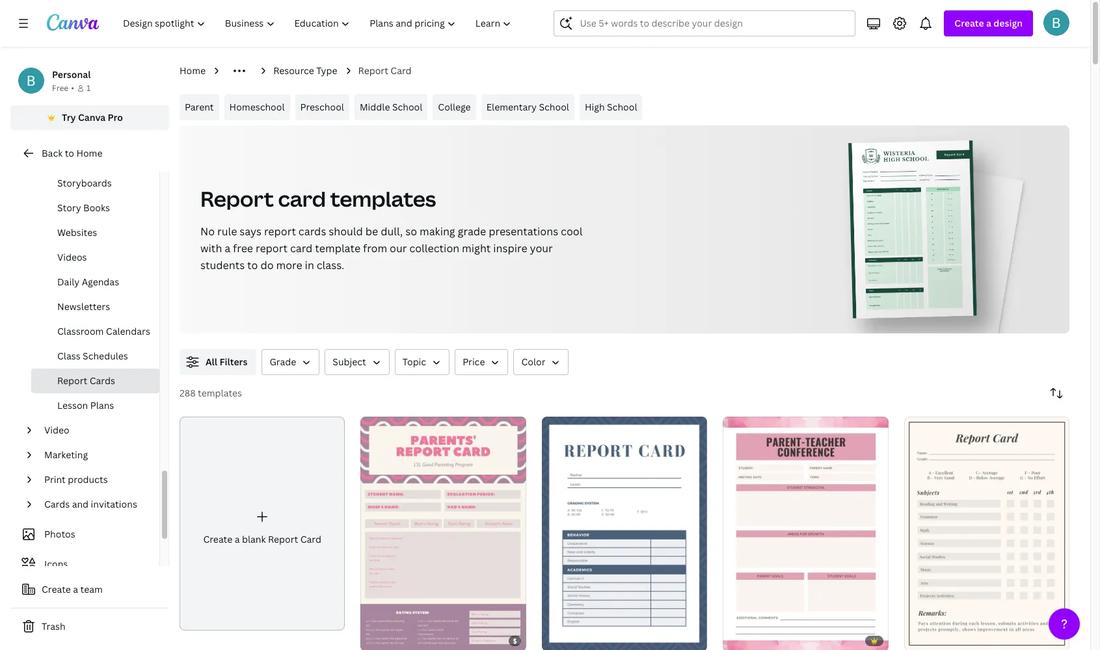 Task type: locate. For each thing, give the bounding box(es) containing it.
1 vertical spatial card
[[301, 533, 322, 546]]

school right high at the right top
[[607, 101, 638, 113]]

navy blue geometric homeschool report card image
[[542, 417, 708, 651]]

0 horizontal spatial cards
[[44, 499, 70, 511]]

1 vertical spatial templates
[[198, 387, 242, 400]]

card
[[278, 185, 326, 213], [290, 241, 313, 256]]

photos
[[44, 528, 75, 541]]

0 vertical spatial templates
[[330, 185, 436, 213]]

color button
[[514, 350, 569, 376]]

to
[[65, 147, 74, 159], [247, 258, 258, 273]]

report for report cards
[[57, 375, 87, 387]]

card up in at the top of page
[[290, 241, 313, 256]]

a for team
[[73, 584, 78, 596]]

daily agendas
[[57, 276, 119, 288]]

trash
[[42, 621, 65, 633]]

templates up dull,
[[330, 185, 436, 213]]

report up lesson
[[57, 375, 87, 387]]

a left team
[[73, 584, 78, 596]]

middle school link
[[355, 94, 428, 120]]

card up cards
[[278, 185, 326, 213]]

1 horizontal spatial school
[[539, 101, 569, 113]]

do
[[261, 258, 274, 273]]

0 vertical spatial create
[[955, 17, 985, 29]]

school for middle school
[[392, 101, 423, 113]]

home up storyboards
[[76, 147, 103, 159]]

0 horizontal spatial school
[[392, 101, 423, 113]]

school right middle
[[392, 101, 423, 113]]

home up parent
[[180, 64, 206, 77]]

1 horizontal spatial to
[[247, 258, 258, 273]]

in
[[305, 258, 314, 273]]

schedules
[[83, 350, 128, 363]]

home
[[180, 64, 206, 77], [76, 147, 103, 159]]

middle school
[[360, 101, 423, 113]]

templates down all filters button
[[198, 387, 242, 400]]

a inside dropdown button
[[987, 17, 992, 29]]

create inside dropdown button
[[955, 17, 985, 29]]

free
[[52, 83, 69, 94]]

create inside button
[[42, 584, 71, 596]]

report up rule
[[200, 185, 274, 213]]

card inside "link"
[[301, 533, 322, 546]]

a left free
[[225, 241, 231, 256]]

cards up the plans
[[90, 375, 115, 387]]

dull,
[[381, 225, 403, 239]]

to left do
[[247, 258, 258, 273]]

grade
[[458, 225, 486, 239]]

from
[[363, 241, 387, 256]]

cards
[[90, 375, 115, 387], [44, 499, 70, 511]]

lesson
[[57, 400, 88, 412]]

should
[[329, 225, 363, 239]]

back to home
[[42, 147, 103, 159]]

school left high at the right top
[[539, 101, 569, 113]]

report right says
[[264, 225, 296, 239]]

storyboards link
[[31, 171, 159, 196]]

1 vertical spatial create
[[203, 533, 233, 546]]

all
[[206, 356, 217, 368]]

lesson plans link
[[31, 394, 159, 419]]

pink geometric parent-teacher conference notes image
[[723, 417, 889, 651]]

Search search field
[[580, 11, 848, 36]]

filters
[[220, 356, 248, 368]]

class
[[57, 350, 80, 363]]

products
[[68, 474, 108, 486]]

a inside no rule says report cards should be dull, so making grade presentations cool with a free report card template from our collection might inspire your students to do more in class.
[[225, 241, 231, 256]]

daily agendas link
[[31, 270, 159, 295]]

preschool link
[[295, 94, 349, 120]]

report up middle
[[358, 64, 389, 77]]

cool
[[561, 225, 583, 239]]

2 vertical spatial create
[[42, 584, 71, 596]]

report up do
[[256, 241, 288, 256]]

0 vertical spatial to
[[65, 147, 74, 159]]

1 horizontal spatial card
[[391, 64, 412, 77]]

subject
[[333, 356, 366, 368]]

cards and invitations link
[[39, 493, 152, 517]]

report
[[358, 64, 389, 77], [200, 185, 274, 213], [57, 375, 87, 387], [268, 533, 298, 546]]

websites
[[57, 226, 97, 239]]

icons link
[[18, 553, 152, 577]]

brad klo image
[[1044, 10, 1070, 36]]

1 vertical spatial card
[[290, 241, 313, 256]]

0 vertical spatial home
[[180, 64, 206, 77]]

0 vertical spatial card
[[391, 64, 412, 77]]

0 horizontal spatial card
[[301, 533, 322, 546]]

report card templates image
[[792, 126, 1070, 334], [849, 141, 978, 319]]

0 horizontal spatial to
[[65, 147, 74, 159]]

report cards
[[57, 375, 115, 387]]

photos link
[[18, 523, 152, 547]]

story books link
[[31, 196, 159, 221]]

preschool
[[300, 101, 344, 113]]

0 horizontal spatial create
[[42, 584, 71, 596]]

1 vertical spatial home
[[76, 147, 103, 159]]

card inside no rule says report cards should be dull, so making grade presentations cool with a free report card template from our collection might inspire your students to do more in class.
[[290, 241, 313, 256]]

a inside "link"
[[235, 533, 240, 546]]

create down icons
[[42, 584, 71, 596]]

3 school from the left
[[607, 101, 638, 113]]

students
[[200, 258, 245, 273]]

1 horizontal spatial cards
[[90, 375, 115, 387]]

subject button
[[325, 350, 390, 376]]

plans
[[90, 400, 114, 412]]

create left design at the top right
[[955, 17, 985, 29]]

report inside "link"
[[268, 533, 298, 546]]

grade
[[270, 356, 296, 368]]

create left blank
[[203, 533, 233, 546]]

cards left and
[[44, 499, 70, 511]]

a inside button
[[73, 584, 78, 596]]

1 horizontal spatial home
[[180, 64, 206, 77]]

1 school from the left
[[392, 101, 423, 113]]

blank
[[242, 533, 266, 546]]

2 school from the left
[[539, 101, 569, 113]]

school for elementary school
[[539, 101, 569, 113]]

a
[[987, 17, 992, 29], [225, 241, 231, 256], [235, 533, 240, 546], [73, 584, 78, 596]]

a left design at the top right
[[987, 17, 992, 29]]

2 horizontal spatial school
[[607, 101, 638, 113]]

template
[[315, 241, 361, 256]]

college link
[[433, 94, 476, 120]]

card right blank
[[301, 533, 322, 546]]

resource type
[[273, 64, 338, 77]]

report card templates
[[200, 185, 436, 213]]

school for high school
[[607, 101, 638, 113]]

brown and cream bordered simple homeschool report card image
[[904, 417, 1070, 651]]

and
[[72, 499, 89, 511]]

calendars
[[106, 325, 150, 338]]

create for create a team
[[42, 584, 71, 596]]

says
[[240, 225, 262, 239]]

back
[[42, 147, 63, 159]]

1 vertical spatial to
[[247, 258, 258, 273]]

free
[[233, 241, 253, 256]]

top level navigation element
[[115, 10, 523, 36]]

a left blank
[[235, 533, 240, 546]]

None search field
[[554, 10, 856, 36]]

2 horizontal spatial create
[[955, 17, 985, 29]]

0 horizontal spatial home
[[76, 147, 103, 159]]

create inside "link"
[[203, 533, 233, 546]]

print products link
[[39, 468, 152, 493]]

all filters button
[[180, 350, 257, 376]]

story books
[[57, 202, 110, 214]]

•
[[71, 83, 74, 94]]

all filters
[[206, 356, 248, 368]]

templates
[[330, 185, 436, 213], [198, 387, 242, 400]]

so
[[406, 225, 417, 239]]

1 horizontal spatial create
[[203, 533, 233, 546]]

report right blank
[[268, 533, 298, 546]]

to right back
[[65, 147, 74, 159]]

card up middle school
[[391, 64, 412, 77]]

classroom calendars link
[[31, 320, 159, 344]]

0 vertical spatial cards
[[90, 375, 115, 387]]

high school link
[[580, 94, 643, 120]]

create
[[955, 17, 985, 29], [203, 533, 233, 546], [42, 584, 71, 596]]



Task type: describe. For each thing, give the bounding box(es) containing it.
agendas
[[82, 276, 119, 288]]

books
[[83, 202, 110, 214]]

print products
[[44, 474, 108, 486]]

elementary school
[[487, 101, 569, 113]]

homeschool link
[[224, 94, 290, 120]]

pro
[[108, 111, 123, 124]]

create for create a blank report card
[[203, 533, 233, 546]]

report for report card templates
[[200, 185, 274, 213]]

report card
[[358, 64, 412, 77]]

1 horizontal spatial templates
[[330, 185, 436, 213]]

create a design button
[[945, 10, 1034, 36]]

design
[[994, 17, 1023, 29]]

personal
[[52, 68, 91, 81]]

to inside no rule says report cards should be dull, so making grade presentations cool with a free report card template from our collection might inspire your students to do more in class.
[[247, 258, 258, 273]]

class schedules link
[[31, 344, 159, 369]]

high school
[[585, 101, 638, 113]]

0 vertical spatial report
[[264, 225, 296, 239]]

making
[[420, 225, 455, 239]]

create for create a design
[[955, 17, 985, 29]]

class.
[[317, 258, 344, 273]]

no
[[200, 225, 215, 239]]

1 vertical spatial cards
[[44, 499, 70, 511]]

video
[[44, 424, 69, 437]]

Sort by button
[[1044, 381, 1070, 407]]

pink blue waves parents report card image
[[361, 417, 526, 651]]

create a blank report card element
[[180, 417, 345, 631]]

create a team
[[42, 584, 103, 596]]

invitations
[[91, 499, 137, 511]]

1
[[86, 83, 91, 94]]

price button
[[455, 350, 509, 376]]

story
[[57, 202, 81, 214]]

videos link
[[31, 245, 159, 270]]

storyboards
[[57, 177, 112, 189]]

with
[[200, 241, 222, 256]]

resource
[[273, 64, 314, 77]]

try canva pro
[[62, 111, 123, 124]]

topic button
[[395, 350, 450, 376]]

0 vertical spatial card
[[278, 185, 326, 213]]

your
[[530, 241, 553, 256]]

college
[[438, 101, 471, 113]]

homeschool
[[229, 101, 285, 113]]

grade button
[[262, 350, 320, 376]]

might
[[462, 241, 491, 256]]

lesson plans
[[57, 400, 114, 412]]

topic
[[403, 356, 426, 368]]

cards and invitations
[[44, 499, 137, 511]]

newsletters
[[57, 301, 110, 313]]

color
[[522, 356, 546, 368]]

presentations
[[489, 225, 559, 239]]

report for report card
[[358, 64, 389, 77]]

classroom
[[57, 325, 104, 338]]

inspire
[[494, 241, 528, 256]]

a for blank
[[235, 533, 240, 546]]

rule
[[217, 225, 237, 239]]

print
[[44, 474, 66, 486]]

parent
[[185, 101, 214, 113]]

free •
[[52, 83, 74, 94]]

try canva pro button
[[10, 105, 169, 130]]

cards
[[299, 225, 326, 239]]

middle
[[360, 101, 390, 113]]

create a design
[[955, 17, 1023, 29]]

1 vertical spatial report
[[256, 241, 288, 256]]

a for design
[[987, 17, 992, 29]]

parent link
[[180, 94, 219, 120]]

more
[[276, 258, 302, 273]]

canva
[[78, 111, 106, 124]]

classroom calendars
[[57, 325, 150, 338]]

video link
[[39, 419, 152, 443]]

trash link
[[10, 614, 169, 640]]

home link
[[180, 64, 206, 78]]

newsletters link
[[31, 295, 159, 320]]

our
[[390, 241, 407, 256]]

try
[[62, 111, 76, 124]]

price
[[463, 356, 485, 368]]

elementary school link
[[481, 94, 575, 120]]

icons
[[44, 558, 68, 571]]

288
[[180, 387, 196, 400]]

type
[[317, 64, 338, 77]]

$
[[513, 637, 518, 646]]

0 horizontal spatial templates
[[198, 387, 242, 400]]

back to home link
[[10, 141, 169, 167]]

create a blank report card link
[[180, 417, 345, 631]]

288 templates
[[180, 387, 242, 400]]

high
[[585, 101, 605, 113]]

elementary
[[487, 101, 537, 113]]

be
[[366, 225, 378, 239]]

class schedules
[[57, 350, 128, 363]]

marketing link
[[39, 443, 152, 468]]



Task type: vqa. For each thing, say whether or not it's contained in the screenshot.
"Doc" "image"
no



